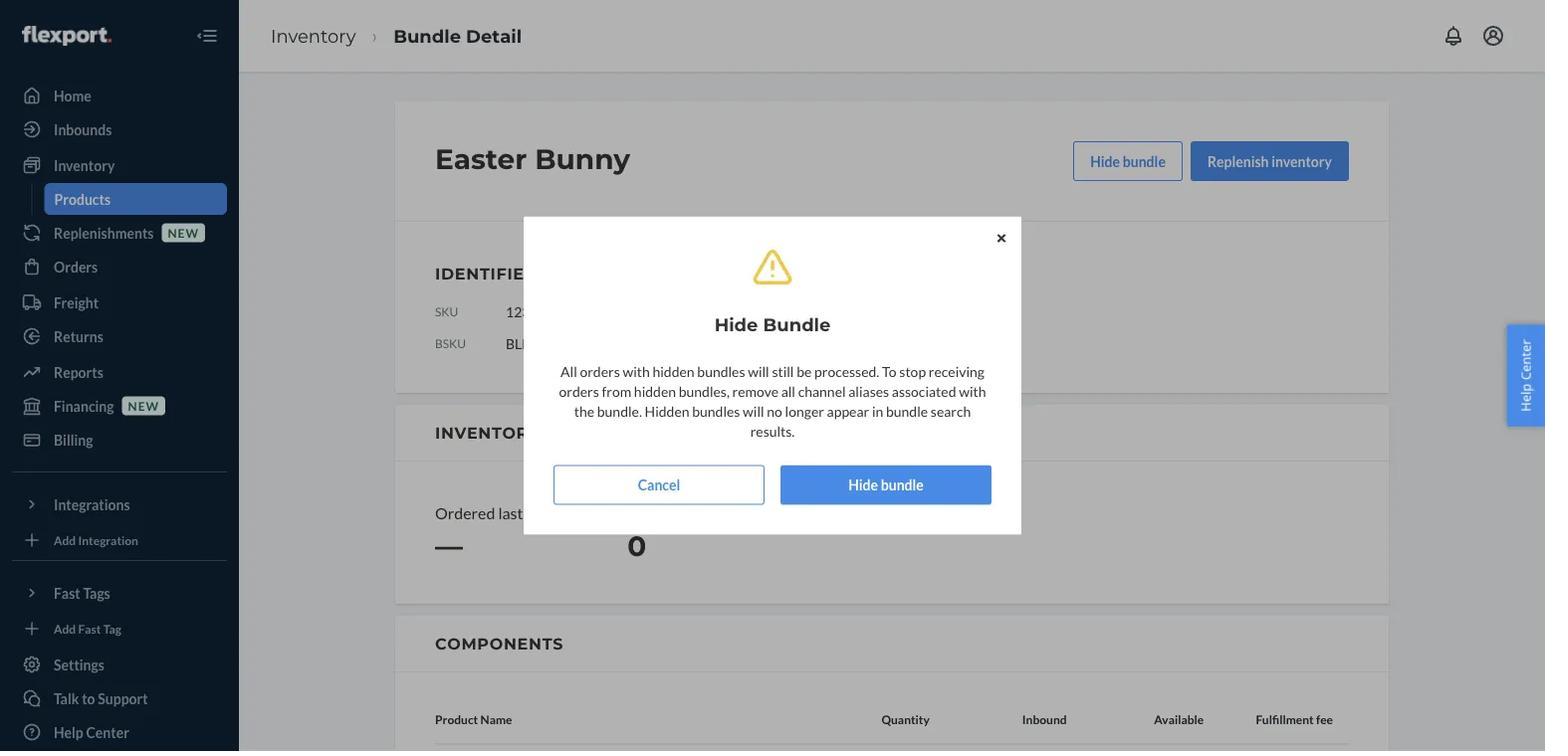 Task type: vqa. For each thing, say whether or not it's contained in the screenshot.
THE NEW to the top
no



Task type: describe. For each thing, give the bounding box(es) containing it.
the
[[574, 403, 595, 420]]

longer
[[785, 403, 825, 420]]

associated
[[892, 383, 957, 400]]

all
[[561, 364, 577, 380]]

stop
[[900, 364, 926, 380]]

processed.
[[815, 364, 880, 380]]

0 vertical spatial with
[[623, 364, 650, 380]]

bundle.
[[597, 403, 642, 420]]

close image
[[998, 233, 1006, 245]]

help center
[[1517, 340, 1535, 412]]

hide bundle button
[[781, 466, 992, 505]]

center
[[1517, 340, 1535, 381]]

cancel button
[[554, 466, 765, 505]]

0 vertical spatial bundles
[[698, 364, 746, 380]]

to
[[882, 364, 897, 380]]

hidden
[[645, 403, 690, 420]]

hide bundle
[[849, 477, 924, 494]]

no
[[767, 403, 783, 420]]

bundle inside hide bundle 'button'
[[881, 477, 924, 494]]

1 vertical spatial orders
[[559, 383, 599, 400]]

all
[[782, 383, 796, 400]]

help center button
[[1507, 325, 1546, 427]]

hide bundle
[[715, 314, 831, 336]]

from
[[602, 383, 632, 400]]

aliases
[[849, 383, 890, 400]]

0 vertical spatial orders
[[580, 364, 620, 380]]



Task type: locate. For each thing, give the bounding box(es) containing it.
hidden up hidden
[[634, 383, 676, 400]]

be
[[797, 364, 812, 380]]

with up from in the left of the page
[[623, 364, 650, 380]]

0 vertical spatial hide
[[715, 314, 758, 336]]

orders up the
[[559, 383, 599, 400]]

remove
[[733, 383, 779, 400]]

hide for hide bundle
[[715, 314, 758, 336]]

with down receiving
[[959, 383, 987, 400]]

bundles up bundles,
[[698, 364, 746, 380]]

still
[[772, 364, 794, 380]]

hide inside 'button'
[[849, 477, 878, 494]]

hidden
[[653, 364, 695, 380], [634, 383, 676, 400]]

1 vertical spatial with
[[959, 383, 987, 400]]

hidden up bundles,
[[653, 364, 695, 380]]

bundles,
[[679, 383, 730, 400]]

in
[[872, 403, 884, 420]]

hide for hide bundle
[[849, 477, 878, 494]]

appear
[[827, 403, 870, 420]]

1 horizontal spatial with
[[959, 383, 987, 400]]

hide
[[715, 314, 758, 336], [849, 477, 878, 494]]

bundle
[[763, 314, 831, 336]]

0 vertical spatial bundle
[[886, 403, 928, 420]]

will
[[748, 364, 770, 380], [743, 403, 765, 420]]

0 vertical spatial will
[[748, 364, 770, 380]]

1 vertical spatial will
[[743, 403, 765, 420]]

orders
[[580, 364, 620, 380], [559, 383, 599, 400]]

cancel
[[638, 477, 681, 494]]

hide bundle dialog
[[524, 217, 1022, 535]]

1 horizontal spatial hide
[[849, 477, 878, 494]]

channel
[[798, 383, 846, 400]]

1 vertical spatial bundle
[[881, 477, 924, 494]]

bundle down in
[[881, 477, 924, 494]]

bundles down bundles,
[[692, 403, 740, 420]]

results.
[[751, 423, 795, 440]]

bundle down associated
[[886, 403, 928, 420]]

bundle
[[886, 403, 928, 420], [881, 477, 924, 494]]

0 horizontal spatial with
[[623, 364, 650, 380]]

bundles
[[698, 364, 746, 380], [692, 403, 740, 420]]

search
[[931, 403, 971, 420]]

hide down in
[[849, 477, 878, 494]]

bundle inside all orders with hidden bundles will still be processed.               to stop receiving orders from hidden bundles,               remove all channel aliases associated with the bundle.               hidden bundles will no longer appear in bundle search results.
[[886, 403, 928, 420]]

hide left bundle
[[715, 314, 758, 336]]

1 vertical spatial bundles
[[692, 403, 740, 420]]

with
[[623, 364, 650, 380], [959, 383, 987, 400]]

will up remove
[[748, 364, 770, 380]]

1 vertical spatial hidden
[[634, 383, 676, 400]]

receiving
[[929, 364, 985, 380]]

will down remove
[[743, 403, 765, 420]]

help
[[1517, 384, 1535, 412]]

0 horizontal spatial hide
[[715, 314, 758, 336]]

1 vertical spatial hide
[[849, 477, 878, 494]]

orders up from in the left of the page
[[580, 364, 620, 380]]

all orders with hidden bundles will still be processed.               to stop receiving orders from hidden bundles,               remove all channel aliases associated with the bundle.               hidden bundles will no longer appear in bundle search results.
[[559, 364, 987, 440]]

0 vertical spatial hidden
[[653, 364, 695, 380]]



